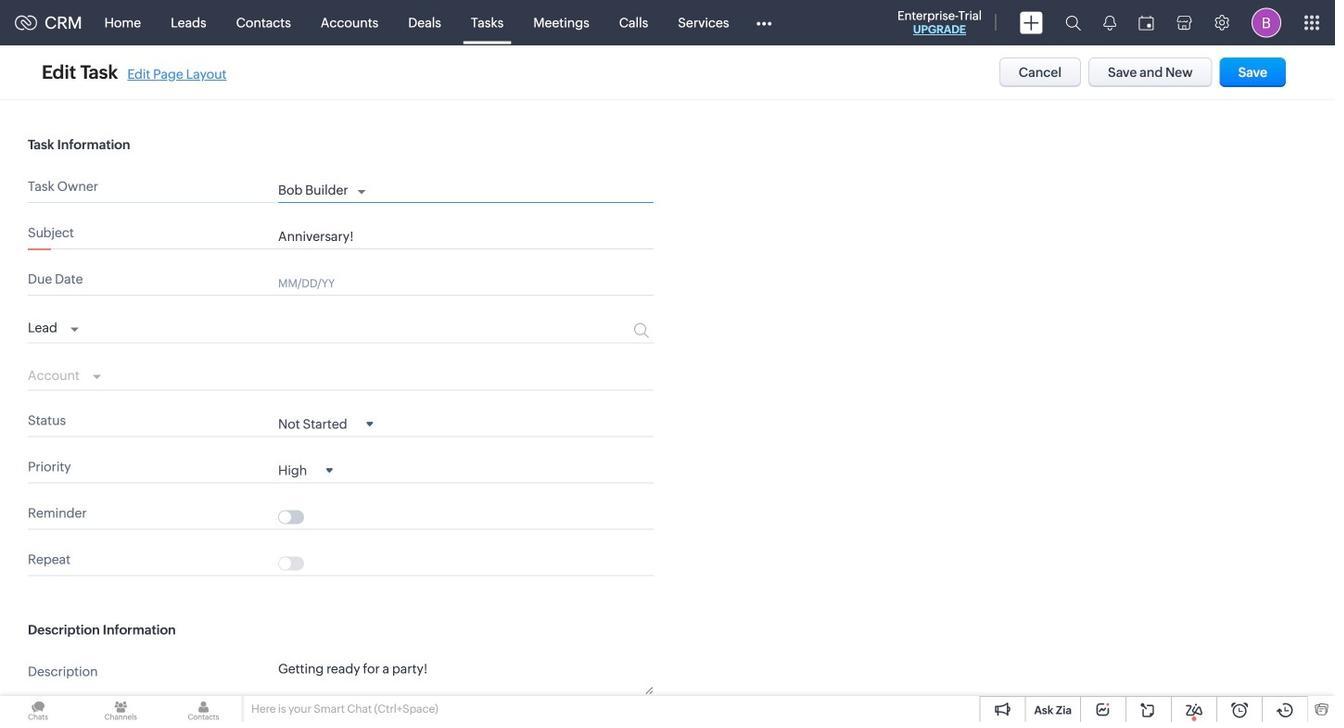 Task type: vqa. For each thing, say whether or not it's contained in the screenshot.
SIZE field
no



Task type: locate. For each thing, give the bounding box(es) containing it.
None field
[[28, 316, 79, 338], [28, 363, 101, 386], [278, 416, 373, 432], [278, 462, 333, 478], [28, 316, 79, 338], [28, 363, 101, 386], [278, 416, 373, 432], [278, 462, 333, 478]]

create menu image
[[1020, 12, 1043, 34]]

None text field
[[278, 229, 654, 244], [278, 661, 654, 695], [278, 229, 654, 244], [278, 661, 654, 695]]

None button
[[1000, 58, 1081, 87], [1089, 58, 1213, 87], [1220, 58, 1286, 87], [1000, 58, 1081, 87], [1089, 58, 1213, 87], [1220, 58, 1286, 87]]

search element
[[1055, 0, 1093, 45]]

contacts image
[[165, 697, 242, 722]]

profile element
[[1241, 0, 1293, 45]]

signals image
[[1104, 15, 1117, 31]]



Task type: describe. For each thing, give the bounding box(es) containing it.
Other Modules field
[[744, 8, 784, 38]]

mm/dd/yy text field
[[278, 275, 598, 290]]

search image
[[1066, 15, 1081, 31]]

profile image
[[1252, 8, 1282, 38]]

logo image
[[15, 15, 37, 30]]

channels image
[[83, 697, 159, 722]]

calendar image
[[1139, 15, 1155, 30]]

chats image
[[0, 697, 76, 722]]

signals element
[[1093, 0, 1128, 45]]

create menu element
[[1009, 0, 1055, 45]]



